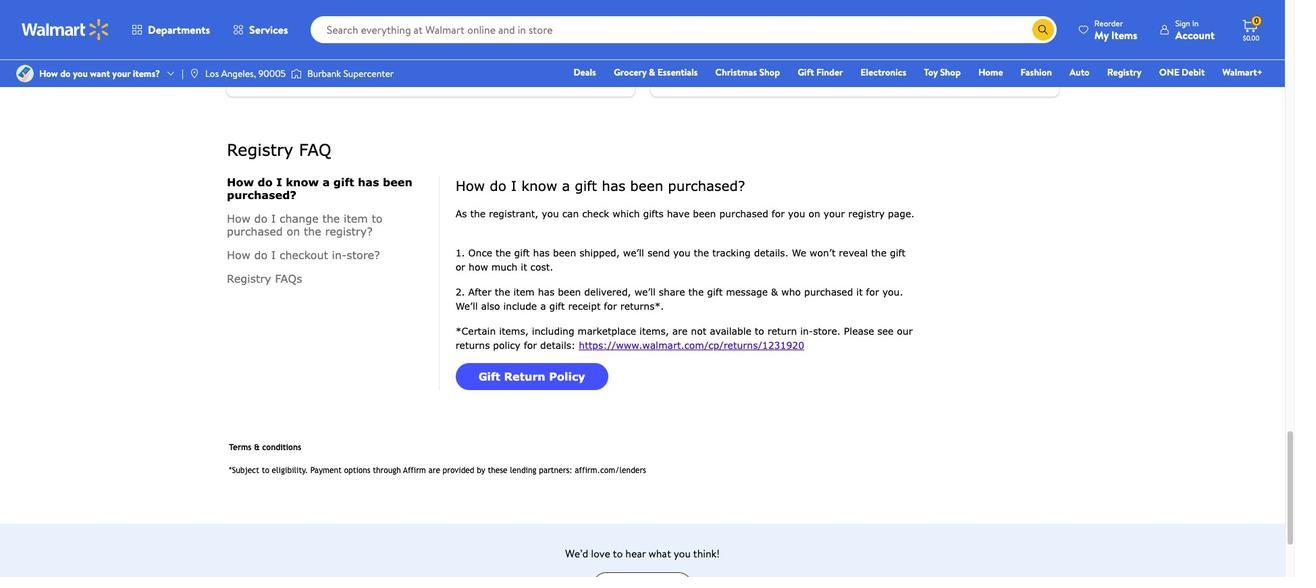 Task type: locate. For each thing, give the bounding box(es) containing it.
your right want at the top
[[112, 67, 131, 80]]

0 vertical spatial &
[[730, 8, 738, 25]]

ship donations straight to a favorite cause.
[[667, 35, 839, 48]]

my
[[1095, 27, 1109, 42]]

1 horizontal spatial learn
[[678, 63, 701, 77]]

shop inside toy shop link
[[940, 66, 961, 79]]

learn for spark
[[678, 63, 701, 77]]

wish
[[358, 35, 376, 48]]

walmart image
[[22, 19, 109, 41]]

1 horizontal spatial you
[[674, 547, 691, 562]]

1 learn more from the left
[[254, 63, 300, 77]]

fashion
[[1021, 66, 1052, 79]]

 image
[[16, 65, 34, 82], [189, 68, 200, 79]]

 image right |
[[189, 68, 200, 79]]

1 vertical spatial to
[[613, 547, 623, 562]]

learn more
[[254, 63, 300, 77], [678, 63, 724, 77]]

more for your
[[279, 63, 300, 77]]

your right set
[[263, 8, 287, 25]]

to
[[763, 35, 771, 48], [613, 547, 623, 562]]

shop down a
[[759, 66, 780, 79]]

learn more button
[[243, 59, 311, 81], [667, 59, 735, 81]]

you
[[73, 67, 88, 80], [674, 547, 691, 562]]

cause.
[[815, 35, 839, 48]]

toy
[[924, 66, 938, 79]]

2 more from the left
[[703, 63, 724, 77]]

0 vertical spatial your
[[263, 8, 287, 25]]

spark good & create change. ship donations straight to a favorite cause. learn more. image
[[984, 23, 1059, 97]]

 image
[[291, 67, 302, 80]]

0 horizontal spatial &
[[649, 66, 656, 79]]

1 horizontal spatial shop
[[940, 66, 961, 79]]

0 horizontal spatial you
[[73, 67, 88, 80]]

to left a
[[763, 35, 771, 48]]

how
[[39, 67, 58, 80]]

1 learn more button from the left
[[243, 59, 311, 81]]

more
[[279, 63, 300, 77], [703, 63, 724, 77]]

learn down ship
[[678, 63, 701, 77]]

1 shop from the left
[[759, 66, 780, 79]]

1 vertical spatial your
[[112, 67, 131, 80]]

& right grocery
[[649, 66, 656, 79]]

1 horizontal spatial more
[[703, 63, 724, 77]]

& right good
[[730, 8, 738, 25]]

0 horizontal spatial learn more button
[[243, 59, 311, 81]]

what
[[649, 547, 671, 562]]

burbank supercenter
[[308, 67, 394, 80]]

we'd love to hear what you think!
[[565, 547, 720, 562]]

learn more button down 'the'
[[243, 59, 311, 81]]

for
[[362, 8, 377, 25]]

success
[[380, 8, 420, 25]]

donations
[[687, 35, 727, 48]]

0 horizontal spatial more
[[279, 63, 300, 77]]

create the ultimate teacher wish list
[[243, 35, 390, 48]]

grocery & essentials
[[614, 66, 698, 79]]

learn more button for good
[[667, 59, 735, 81]]

spark
[[667, 8, 697, 25]]

90005
[[258, 67, 286, 80]]

account
[[1176, 27, 1215, 42]]

hear
[[626, 547, 646, 562]]

change
[[778, 8, 816, 25]]

0 horizontal spatial shop
[[759, 66, 780, 79]]

learn more down 'the'
[[254, 63, 300, 77]]

0 horizontal spatial your
[[112, 67, 131, 80]]

you right do
[[73, 67, 88, 80]]

toy shop link
[[918, 65, 967, 80]]

gift finder
[[798, 66, 843, 79]]

1 horizontal spatial  image
[[189, 68, 200, 79]]

0 horizontal spatial learn more
[[254, 63, 300, 77]]

learn
[[254, 63, 277, 77], [678, 63, 701, 77]]

services
[[249, 22, 288, 37]]

services button
[[222, 14, 300, 46]]

gift finder link
[[792, 65, 849, 80]]

0 horizontal spatial  image
[[16, 65, 34, 82]]

1 more from the left
[[279, 63, 300, 77]]

learn more down donations
[[678, 63, 724, 77]]

shop inside christmas shop link
[[759, 66, 780, 79]]

0 horizontal spatial learn
[[254, 63, 277, 77]]

finder
[[817, 66, 843, 79]]

Search search field
[[310, 16, 1057, 43]]

toy shop
[[924, 66, 961, 79]]

straight
[[729, 35, 760, 48]]

1 learn from the left
[[254, 63, 277, 77]]

 image left how
[[16, 65, 34, 82]]

to right love
[[613, 547, 623, 562]]

christmas
[[716, 66, 757, 79]]

learn more button down donations
[[667, 59, 735, 81]]

ship
[[667, 35, 684, 48]]

how do you want your items?
[[39, 67, 160, 80]]

you right what
[[674, 547, 691, 562]]

learn more for good
[[678, 63, 724, 77]]

your
[[263, 8, 287, 25], [112, 67, 131, 80]]

christmas shop link
[[709, 65, 786, 80]]

in
[[1193, 17, 1199, 29]]

good
[[700, 8, 727, 25]]

2 learn more from the left
[[678, 63, 724, 77]]

electronics link
[[855, 65, 913, 80]]

shop right "toy"
[[940, 66, 961, 79]]

learn down create
[[254, 63, 277, 77]]

2 learn more button from the left
[[667, 59, 735, 81]]

1 horizontal spatial to
[[763, 35, 771, 48]]

supercenter
[[343, 67, 394, 80]]

2 shop from the left
[[940, 66, 961, 79]]

$0.00
[[1243, 33, 1260, 43]]

debit
[[1182, 66, 1205, 79]]

angeles,
[[221, 67, 256, 80]]

2 learn from the left
[[678, 63, 701, 77]]

1 horizontal spatial learn more button
[[667, 59, 735, 81]]

shop
[[759, 66, 780, 79], [940, 66, 961, 79]]

walmart+ link
[[1217, 65, 1269, 80]]

1 vertical spatial you
[[674, 547, 691, 562]]

0 vertical spatial to
[[763, 35, 771, 48]]

&
[[730, 8, 738, 25], [649, 66, 656, 79]]

more down 'the'
[[279, 63, 300, 77]]

1 horizontal spatial learn more
[[678, 63, 724, 77]]

registry
[[1108, 66, 1142, 79]]

set your classroom up for success
[[243, 8, 420, 25]]

more down donations
[[703, 63, 724, 77]]



Task type: describe. For each thing, give the bounding box(es) containing it.
shop for christmas shop
[[759, 66, 780, 79]]

0
[[1255, 15, 1259, 26]]

home
[[979, 66, 1003, 79]]

los
[[205, 67, 219, 80]]

more for good
[[703, 63, 724, 77]]

departments button
[[120, 14, 222, 46]]

create
[[741, 8, 775, 25]]

electronics
[[861, 66, 907, 79]]

one debit
[[1160, 66, 1205, 79]]

burbank
[[308, 67, 341, 80]]

grocery & essentials link
[[608, 65, 704, 80]]

sign
[[1176, 17, 1191, 29]]

1 horizontal spatial &
[[730, 8, 738, 25]]

spark good & create change
[[667, 8, 816, 25]]

up
[[345, 8, 359, 25]]

list
[[378, 35, 390, 48]]

deals link
[[568, 65, 602, 80]]

departments
[[148, 22, 210, 37]]

think!
[[693, 547, 720, 562]]

 image for los
[[189, 68, 200, 79]]

deals
[[574, 66, 596, 79]]

clear search field text image
[[1016, 24, 1027, 35]]

favorite
[[780, 35, 812, 48]]

grocery
[[614, 66, 647, 79]]

los angeles, 90005
[[205, 67, 286, 80]]

create
[[243, 35, 271, 48]]

registry link
[[1101, 65, 1148, 80]]

walmart+
[[1223, 66, 1263, 79]]

learn for set
[[254, 63, 277, 77]]

learn more button for your
[[243, 59, 311, 81]]

set your classroom up for success. create the ultimate teacher wish list. learn more. image
[[560, 23, 635, 97]]

0 $0.00
[[1243, 15, 1260, 43]]

a
[[774, 35, 778, 48]]

fashion link
[[1015, 65, 1058, 80]]

one debit link
[[1153, 65, 1211, 80]]

do
[[60, 67, 71, 80]]

search icon image
[[1038, 24, 1049, 35]]

set
[[243, 8, 260, 25]]

reorder my items
[[1095, 17, 1138, 42]]

home link
[[973, 65, 1010, 80]]

learn more for your
[[254, 63, 300, 77]]

0 vertical spatial you
[[73, 67, 88, 80]]

Walmart Site-Wide search field
[[310, 16, 1057, 43]]

one
[[1160, 66, 1180, 79]]

0 horizontal spatial to
[[613, 547, 623, 562]]

ultimate
[[289, 35, 323, 48]]

sign in account
[[1176, 17, 1215, 42]]

christmas shop
[[716, 66, 780, 79]]

reorder
[[1095, 17, 1123, 29]]

shop for toy shop
[[940, 66, 961, 79]]

want
[[90, 67, 110, 80]]

gift
[[798, 66, 814, 79]]

teacher
[[325, 35, 356, 48]]

the
[[273, 35, 287, 48]]

auto
[[1070, 66, 1090, 79]]

1 horizontal spatial your
[[263, 8, 287, 25]]

items?
[[133, 67, 160, 80]]

1 vertical spatial &
[[649, 66, 656, 79]]

|
[[182, 67, 184, 80]]

auto link
[[1064, 65, 1096, 80]]

essentials
[[658, 66, 698, 79]]

love
[[591, 547, 611, 562]]

 image for how
[[16, 65, 34, 82]]

classroom
[[290, 8, 343, 25]]

items
[[1112, 27, 1138, 42]]

we'd
[[565, 547, 589, 562]]



Task type: vqa. For each thing, say whether or not it's contained in the screenshot.
Information list item
no



